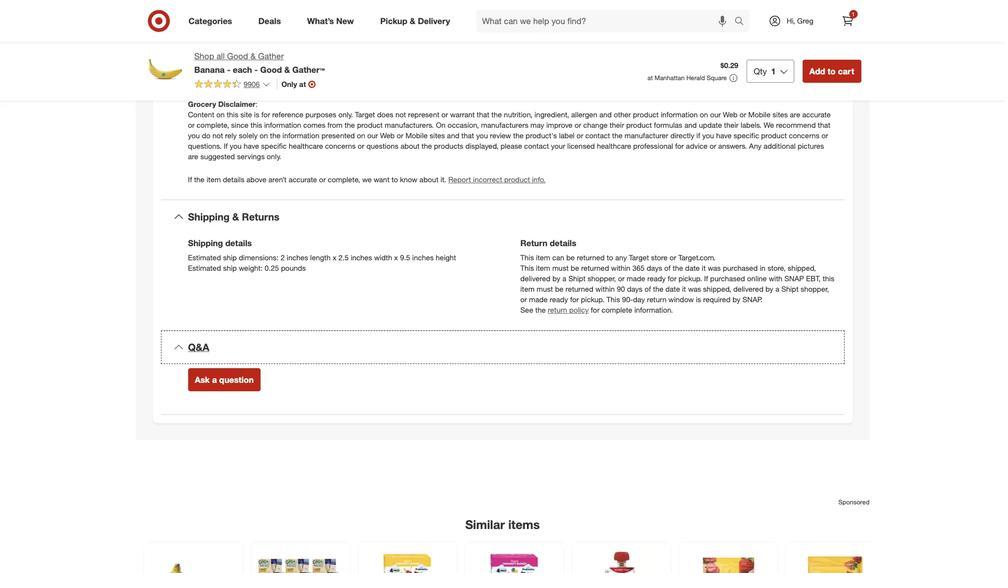 Task type: locate. For each thing, give the bounding box(es) containing it.
above
[[247, 175, 267, 184]]

0 horizontal spatial by
[[553, 274, 561, 283]]

purchased up the required
[[711, 274, 746, 283]]

with
[[769, 274, 783, 283]]

0 vertical spatial this
[[521, 253, 534, 262]]

0 horizontal spatial shipt
[[569, 274, 586, 283]]

ship left dimensions:
[[223, 253, 237, 262]]

1 vertical spatial target
[[629, 253, 649, 262]]

ship
[[223, 253, 237, 262], [223, 264, 237, 273]]

organic strawberry & banana frozen fruit blend - 32oz - good & gather™ image
[[792, 550, 878, 574]]

0 vertical spatial specific
[[734, 131, 760, 140]]

on right solely
[[260, 131, 268, 140]]

2 their from the left
[[724, 121, 739, 130]]

specific up servings
[[261, 142, 287, 151]]

1 horizontal spatial pickup.
[[679, 274, 702, 283]]

2 vertical spatial returned
[[566, 285, 594, 294]]

our up questions
[[367, 131, 378, 140]]

1 vertical spatial and
[[685, 121, 697, 130]]

within down any on the right top of the page
[[611, 264, 631, 273]]

know
[[400, 175, 418, 184]]

1 vertical spatial sites
[[430, 131, 445, 140]]

this up solely
[[251, 121, 262, 130]]

other
[[614, 110, 631, 119]]

0 horizontal spatial it
[[682, 285, 686, 294]]

1 horizontal spatial contact
[[586, 131, 610, 140]]

0 horizontal spatial of
[[645, 285, 651, 294]]

1 horizontal spatial and
[[600, 110, 612, 119]]

or up on
[[442, 110, 448, 119]]

servings
[[237, 152, 265, 161]]

1 right the greg
[[852, 11, 855, 17]]

1 vertical spatial it
[[682, 285, 686, 294]]

only.
[[339, 110, 353, 119], [267, 152, 281, 161]]

0 vertical spatial have
[[717, 131, 732, 140]]

concerns
[[789, 131, 820, 140], [325, 142, 356, 151]]

on right presented
[[357, 131, 365, 140]]

once upon a farm organic immunity blends variety pack - 12.8oz/4ct image
[[471, 550, 557, 574]]

shipping & returns
[[188, 211, 280, 223]]

details up dimensions:
[[225, 238, 252, 249]]

0 horizontal spatial web
[[380, 131, 395, 140]]

2 horizontal spatial to
[[828, 66, 836, 77]]

of up day
[[645, 285, 651, 294]]

0 vertical spatial shopper,
[[588, 274, 616, 283]]

1 their from the left
[[610, 121, 625, 130]]

1 shipping from the top
[[188, 211, 230, 223]]

date
[[686, 264, 700, 273], [666, 285, 680, 294]]

similar items
[[465, 518, 540, 533]]

target left "does"
[[355, 110, 375, 119]]

if the item details above aren't accurate or complete, we want to know about it. report incorrect product info.
[[188, 175, 546, 184]]

new
[[336, 16, 354, 26]]

to
[[828, 66, 836, 77], [392, 175, 398, 184], [607, 253, 614, 262]]

store,
[[768, 264, 786, 273]]

0 horizontal spatial inches
[[287, 253, 308, 262]]

0 horizontal spatial a
[[212, 375, 217, 386]]

web up questions
[[380, 131, 395, 140]]

1 vertical spatial be
[[571, 264, 579, 273]]

our up update on the right
[[711, 110, 721, 119]]

complete,
[[197, 121, 229, 130], [328, 175, 360, 184]]

1 vertical spatial estimated
[[188, 264, 221, 273]]

this down disclaimer
[[227, 110, 239, 119]]

-
[[227, 64, 231, 75], [255, 64, 258, 75]]

to inside the return details this item can be returned to any target store or target.com. this item must be returned within 365 days of the date it was purchased in store, shipped, delivered by a shipt shopper, or made ready for pickup. if purchased online with snap ebt, this item must be returned within 90 days of the date it was shipped, delivered by a shipt shopper, or made ready for pickup. this 90-day return window is required by snap. see the return policy for complete information.
[[607, 253, 614, 262]]

product's
[[526, 131, 557, 140]]

and
[[600, 110, 612, 119], [685, 121, 697, 130], [447, 131, 460, 140]]

professional
[[634, 142, 673, 151]]

or
[[271, 68, 278, 77], [442, 110, 448, 119], [740, 110, 747, 119], [188, 121, 195, 130], [575, 121, 582, 130], [397, 131, 404, 140], [577, 131, 584, 140], [822, 131, 829, 140], [358, 142, 365, 151], [710, 142, 717, 151], [319, 175, 326, 184], [670, 253, 677, 262], [618, 274, 625, 283], [521, 295, 527, 304]]

9.5
[[400, 253, 410, 262]]

shipping for shipping details estimated ship dimensions: 2 inches length x 2.5 inches width x 9.5 inches height estimated ship weight: 0.25 pounds
[[188, 238, 223, 249]]

represent
[[408, 110, 440, 119]]

0 horizontal spatial in
[[234, 68, 240, 77]]

0 horizontal spatial contact
[[524, 142, 549, 151]]

(dpci)
[[236, 36, 258, 45]]

1 vertical spatial have
[[244, 142, 259, 151]]

pickup. down target.com.
[[679, 274, 702, 283]]

1 horizontal spatial days
[[647, 264, 663, 273]]

0 horizontal spatial our
[[367, 131, 378, 140]]

only. up from
[[339, 110, 353, 119]]

change
[[584, 121, 608, 130]]

1 vertical spatial a
[[776, 285, 780, 294]]

made
[[213, 68, 232, 77]]

$0.29
[[721, 61, 739, 70]]

origin : made in the usa or imported
[[188, 68, 310, 77]]

manhattan
[[655, 74, 685, 82]]

x left 2.5 at the top left
[[333, 253, 337, 262]]

shipping left the 'returns'
[[188, 211, 230, 223]]

date down target.com.
[[686, 264, 700, 273]]

2 vertical spatial to
[[607, 253, 614, 262]]

to left any on the right top of the page
[[607, 253, 614, 262]]

inches up the "pounds"
[[287, 253, 308, 262]]

details up can
[[550, 238, 577, 249]]

at right only
[[299, 80, 306, 89]]

shipping details estimated ship dimensions: 2 inches length x 2.5 inches width x 9.5 inches height estimated ship weight: 0.25 pounds
[[188, 238, 456, 273]]

if down target.com.
[[704, 274, 709, 283]]

0 vertical spatial target
[[355, 110, 375, 119]]

this
[[227, 110, 239, 119], [251, 121, 262, 130], [823, 274, 835, 283]]

0 vertical spatial was
[[708, 264, 721, 273]]

was
[[708, 264, 721, 273], [688, 285, 701, 294]]

the up 9906
[[242, 68, 252, 77]]

have up servings
[[244, 142, 259, 151]]

mobile down manufacturers.
[[406, 131, 428, 140]]

1 link
[[836, 9, 860, 33]]

target
[[355, 110, 375, 119], [629, 253, 649, 262]]

- right each
[[255, 64, 258, 75]]

1 inches from the left
[[287, 253, 308, 262]]

solely
[[239, 131, 258, 140]]

0 horizontal spatial accurate
[[289, 175, 317, 184]]

update
[[699, 121, 722, 130]]

healthcare down comes
[[289, 142, 323, 151]]

site
[[241, 110, 252, 119]]

1 horizontal spatial ready
[[648, 274, 666, 283]]

similar
[[465, 518, 505, 533]]

1 vertical spatial about
[[420, 175, 439, 184]]

: down 9906
[[256, 100, 258, 109]]

1 horizontal spatial web
[[723, 110, 738, 119]]

1 horizontal spatial specific
[[734, 131, 760, 140]]

0 vertical spatial accurate
[[803, 110, 831, 119]]

8011
[[288, 36, 304, 45]]

0 horizontal spatial if
[[188, 175, 192, 184]]

accurate up "recommend"
[[803, 110, 831, 119]]

2 vertical spatial this
[[823, 274, 835, 283]]

purchased up 'online'
[[723, 264, 758, 273]]

organic bananas - 2lb - good & gather™ image
[[150, 550, 236, 574]]

: left the 267-
[[258, 36, 260, 45]]

details for shipping
[[225, 238, 252, 249]]

imported
[[280, 68, 310, 77]]

sites down on
[[430, 131, 445, 140]]

be up return policy link at right bottom
[[555, 285, 564, 294]]

0 vertical spatial if
[[224, 142, 228, 151]]

shipping & returns button
[[161, 200, 845, 234]]

policy
[[570, 306, 589, 315]]

accurate right aren't
[[289, 175, 317, 184]]

product
[[633, 110, 659, 119], [357, 121, 383, 130], [627, 121, 652, 130], [762, 131, 787, 140], [505, 175, 530, 184]]

is inside grocery disclaimer : content on this site is for reference purposes only.  target does not represent or warrant that the nutrition, ingredient, allergen and other product information on our web or mobile sites are accurate or complete, since this information comes from the product manufacturers.  on occasion, manufacturers may improve or change their product formulas and update their labels.  we recommend that you do not rely solely on the information presented on our web or mobile sites and that you review the product's label or contact the manufacturer directly if you have specific product concerns or questions.  if you have specific healthcare concerns or questions about the products displayed, please contact your licensed healthcare professional for advice or answers.  any additional pictures are suggested servings only.
[[254, 110, 260, 119]]

please
[[501, 142, 522, 151]]

sites
[[773, 110, 788, 119], [430, 131, 445, 140]]

inches right 2.5 at the top left
[[351, 253, 372, 262]]

contact down product's
[[524, 142, 549, 151]]

to inside button
[[828, 66, 836, 77]]

window
[[669, 295, 694, 304]]

details inside the "shipping details estimated ship dimensions: 2 inches length x 2.5 inches width x 9.5 inches height estimated ship weight: 0.25 pounds"
[[225, 238, 252, 249]]

information up 'formulas'
[[661, 110, 698, 119]]

target inside the return details this item can be returned to any target store or target.com. this item must be returned within 365 days of the date it was purchased in store, shipped, delivered by a shipt shopper, or made ready for pickup. if purchased online with snap ebt, this item must be returned within 90 days of the date it was shipped, delivered by a shipt shopper, or made ready for pickup. this 90-day return window is required by snap. see the return policy for complete information.
[[629, 253, 649, 262]]

q&a
[[188, 342, 209, 354]]

0 vertical spatial mobile
[[749, 110, 771, 119]]

shop all good & gather banana - each - good & gather™
[[194, 51, 325, 75]]

your
[[551, 142, 566, 151]]

0 horizontal spatial concerns
[[325, 142, 356, 151]]

complete
[[602, 306, 633, 315]]

2 horizontal spatial by
[[766, 285, 774, 294]]

1 horizontal spatial shipt
[[782, 285, 799, 294]]

1 horizontal spatial accurate
[[803, 110, 831, 119]]

1 - from the left
[[227, 64, 231, 75]]

only
[[282, 80, 297, 89]]

have
[[717, 131, 732, 140], [244, 142, 259, 151]]

0 vertical spatial shipping
[[188, 211, 230, 223]]

shipped, up the required
[[703, 285, 732, 294]]

2 horizontal spatial this
[[823, 274, 835, 283]]

accurate inside grocery disclaimer : content on this site is for reference purposes only.  target does not represent or warrant that the nutrition, ingredient, allergen and other product information on our web or mobile sites are accurate or complete, since this information comes from the product manufacturers.  on occasion, manufacturers may improve or change their product formulas and update their labels.  we recommend that you do not rely solely on the information presented on our web or mobile sites and that you review the product's label or contact the manufacturer directly if you have specific product concerns or questions.  if you have specific healthcare concerns or questions about the products displayed, please contact your licensed healthcare professional for advice or answers.  any additional pictures are suggested servings only.
[[803, 110, 831, 119]]

review
[[490, 131, 511, 140]]

healthcare
[[289, 142, 323, 151], [597, 142, 632, 151]]

1
[[852, 11, 855, 17], [772, 66, 776, 77]]

item number (dpci) : 267-00-8011
[[188, 36, 304, 45]]

ship left weight:
[[223, 264, 237, 273]]

not up manufacturers.
[[396, 110, 406, 119]]

& left the 'returns'
[[232, 211, 239, 223]]

x
[[333, 253, 337, 262], [394, 253, 398, 262]]

was up window
[[688, 285, 701, 294]]

is inside the return details this item can be returned to any target store or target.com. this item must be returned within 365 days of the date it was purchased in store, shipped, delivered by a shipt shopper, or made ready for pickup. if purchased online with snap ebt, this item must be returned within 90 days of the date it was shipped, delivered by a shipt shopper, or made ready for pickup. this 90-day return window is required by snap. see the return policy for complete information.
[[696, 295, 701, 304]]

once upon a farm immunity blend variety pack - 12.8oz/4ct image
[[364, 550, 450, 574]]

2 healthcare from the left
[[597, 142, 632, 151]]

made down the "365"
[[627, 274, 646, 283]]

if down questions.
[[188, 175, 192, 184]]

1 horizontal spatial at
[[648, 74, 653, 82]]

for right the site at the left top
[[262, 110, 270, 119]]

0 horizontal spatial -
[[227, 64, 231, 75]]

their
[[610, 121, 625, 130], [724, 121, 739, 130]]

delivered up 'see'
[[521, 274, 551, 283]]

0 vertical spatial web
[[723, 110, 738, 119]]

the up information.
[[653, 285, 664, 294]]

1 vertical spatial good
[[260, 64, 282, 75]]

of down the store at the top of the page
[[665, 264, 671, 273]]

for right policy
[[591, 306, 600, 315]]

inches right 9.5
[[412, 253, 434, 262]]

by
[[553, 274, 561, 283], [766, 285, 774, 294], [733, 295, 741, 304]]

about left it.
[[420, 175, 439, 184]]

shipping inside dropdown button
[[188, 211, 230, 223]]

0 horizontal spatial is
[[254, 110, 260, 119]]

1 x from the left
[[333, 253, 337, 262]]

pickup. up policy
[[581, 295, 605, 304]]

see
[[521, 306, 534, 315]]

incorrect
[[473, 175, 503, 184]]

2 horizontal spatial that
[[818, 121, 831, 130]]

be right can
[[567, 253, 575, 262]]

report incorrect product info. button
[[449, 175, 546, 185]]

1 vertical spatial not
[[213, 131, 223, 140]]

you up displayed,
[[476, 131, 488, 140]]

formulas
[[654, 121, 683, 130]]

9906
[[244, 80, 260, 89]]

manufacturers.
[[385, 121, 434, 130]]

: left made
[[209, 68, 211, 77]]

target up the "365"
[[629, 253, 649, 262]]

want
[[374, 175, 390, 184]]

0 horizontal spatial complete,
[[197, 121, 229, 130]]

1 vertical spatial information
[[264, 121, 301, 130]]

specific
[[734, 131, 760, 140], [261, 142, 287, 151]]

their down the 'other'
[[610, 121, 625, 130]]

2
[[281, 253, 285, 262]]

required
[[704, 295, 731, 304]]

manufacturers
[[481, 121, 529, 130]]

estimated down shipping & returns
[[188, 253, 221, 262]]

to right want
[[392, 175, 398, 184]]

2 estimated from the top
[[188, 264, 221, 273]]

90-
[[622, 295, 633, 304]]

returned left the "365"
[[581, 264, 609, 273]]

0 vertical spatial and
[[600, 110, 612, 119]]

0 vertical spatial complete,
[[197, 121, 229, 130]]

0 vertical spatial made
[[627, 274, 646, 283]]

delivered up snap.
[[734, 285, 764, 294]]

information down comes
[[283, 131, 320, 140]]

if inside the return details this item can be returned to any target store or target.com. this item must be returned within 365 days of the date it was purchased in store, shipped, delivered by a shipt shopper, or made ready for pickup. if purchased online with snap ebt, this item must be returned within 90 days of the date it was shipped, delivered by a shipt shopper, or made ready for pickup. this 90-day return window is required by snap. see the return policy for complete information.
[[704, 274, 709, 283]]

is
[[254, 110, 260, 119], [696, 295, 701, 304]]

1 horizontal spatial sites
[[773, 110, 788, 119]]

0 horizontal spatial this
[[227, 110, 239, 119]]

pickup.
[[679, 274, 702, 283], [581, 295, 605, 304]]

manufacturer
[[625, 131, 669, 140]]

& inside dropdown button
[[232, 211, 239, 223]]

1 horizontal spatial to
[[607, 253, 614, 262]]

about down manufacturers.
[[401, 142, 420, 151]]

snap.
[[743, 295, 763, 304]]

1 ship from the top
[[223, 253, 237, 262]]

details
[[223, 175, 245, 184], [225, 238, 252, 249], [550, 238, 577, 249]]

ask a question button
[[188, 369, 261, 392]]

0 horizontal spatial target
[[355, 110, 375, 119]]

1 horizontal spatial healthcare
[[597, 142, 632, 151]]

at manhattan herald square
[[648, 74, 727, 82]]

0 horizontal spatial are
[[188, 152, 198, 161]]

days down the store at the top of the page
[[647, 264, 663, 273]]

not right do
[[213, 131, 223, 140]]

3 inches from the left
[[412, 253, 434, 262]]

may
[[531, 121, 545, 130]]

and up change
[[600, 110, 612, 119]]

healthcare down change
[[597, 142, 632, 151]]

0 vertical spatial this
[[227, 110, 239, 119]]

accurate
[[803, 110, 831, 119], [289, 175, 317, 184]]

1 vertical spatial that
[[818, 121, 831, 130]]

0 horizontal spatial sites
[[430, 131, 445, 140]]

ask
[[195, 375, 210, 386]]

complete, up do
[[197, 121, 229, 130]]

shipping inside the "shipping details estimated ship dimensions: 2 inches length x 2.5 inches width x 9.5 inches height estimated ship weight: 0.25 pounds"
[[188, 238, 223, 249]]

mobile
[[749, 110, 771, 119], [406, 131, 428, 140]]

1 vertical spatial shipt
[[782, 285, 799, 294]]

return up information.
[[647, 295, 667, 304]]

0 horizontal spatial x
[[333, 253, 337, 262]]

2 horizontal spatial a
[[776, 285, 780, 294]]

0 horizontal spatial shipped,
[[703, 285, 732, 294]]

on
[[216, 110, 225, 119], [700, 110, 708, 119], [260, 131, 268, 140], [357, 131, 365, 140]]

0 horizontal spatial return
[[548, 306, 568, 315]]

2 inches from the left
[[351, 253, 372, 262]]

- left each
[[227, 64, 231, 75]]

2 shipping from the top
[[188, 238, 223, 249]]

ready up return policy link at right bottom
[[550, 295, 568, 304]]

00-
[[277, 36, 288, 45]]

or right the store at the top of the page
[[670, 253, 677, 262]]

1 horizontal spatial was
[[708, 264, 721, 273]]

0 vertical spatial shipped,
[[788, 264, 816, 273]]

concerns up the pictures
[[789, 131, 820, 140]]

date up window
[[666, 285, 680, 294]]

in inside the return details this item can be returned to any target store or target.com. this item must be returned within 365 days of the date it was purchased in store, shipped, delivered by a shipt shopper, or made ready for pickup. if purchased online with snap ebt, this item must be returned within 90 days of the date it was shipped, delivered by a shipt shopper, or made ready for pickup. this 90-day return window is required by snap. see the return policy for complete information.
[[760, 264, 766, 273]]

good up each
[[227, 51, 248, 61]]

nutrition,
[[504, 110, 533, 119]]

item up 'see'
[[521, 285, 535, 294]]

1 estimated from the top
[[188, 253, 221, 262]]

it down target.com.
[[702, 264, 706, 273]]

if inside grocery disclaimer : content on this site is for reference purposes only.  target does not represent or warrant that the nutrition, ingredient, allergen and other product information on our web or mobile sites are accurate or complete, since this information comes from the product manufacturers.  on occasion, manufacturers may improve or change their product formulas and update their labels.  we recommend that you do not rely solely on the information presented on our web or mobile sites and that you review the product's label or contact the manufacturer directly if you have specific product concerns or questions.  if you have specific healthcare concerns or questions about the products displayed, please contact your licensed healthcare professional for advice or answers.  any additional pictures are suggested servings only.
[[224, 142, 228, 151]]

web up answers. on the right top
[[723, 110, 738, 119]]

good
[[227, 51, 248, 61], [260, 64, 282, 75]]

1 vertical spatial made
[[529, 295, 548, 304]]

days up day
[[627, 285, 643, 294]]

it up window
[[682, 285, 686, 294]]

details inside the return details this item can be returned to any target store or target.com. this item must be returned within 365 days of the date it was purchased in store, shipped, delivered by a shipt shopper, or made ready for pickup. if purchased online with snap ebt, this item must be returned within 90 days of the date it was shipped, delivered by a shipt shopper, or made ready for pickup. this 90-day return window is required by snap. see the return policy for complete information.
[[550, 238, 577, 249]]

0 horizontal spatial days
[[627, 285, 643, 294]]

1 horizontal spatial concerns
[[789, 131, 820, 140]]

shipping
[[188, 211, 230, 223], [188, 238, 223, 249]]



Task type: vqa. For each thing, say whether or not it's contained in the screenshot.
by
yes



Task type: describe. For each thing, give the bounding box(es) containing it.
0 vertical spatial our
[[711, 110, 721, 119]]

what's new
[[307, 16, 354, 26]]

length
[[310, 253, 331, 262]]

0 vertical spatial it
[[702, 264, 706, 273]]

licensed
[[568, 142, 595, 151]]

pounds
[[281, 264, 306, 273]]

1 vertical spatial complete,
[[328, 175, 360, 184]]

shipping for shipping & returns
[[188, 211, 230, 223]]

0 horizontal spatial date
[[666, 285, 680, 294]]

deals link
[[250, 9, 294, 33]]

1 inside 1 link
[[852, 11, 855, 17]]

products
[[434, 142, 464, 151]]

item down suggested
[[207, 175, 221, 184]]

for down the directly
[[676, 142, 684, 151]]

snap
[[785, 274, 804, 283]]

the down suggested
[[194, 175, 205, 184]]

0 horizontal spatial delivered
[[521, 274, 551, 283]]

square
[[707, 74, 727, 82]]

or down allergen
[[575, 121, 582, 130]]

delivery
[[418, 16, 450, 26]]

1 vertical spatial 1
[[772, 66, 776, 77]]

you right 'if'
[[703, 131, 714, 140]]

0 vertical spatial ready
[[648, 274, 666, 283]]

1 horizontal spatial good
[[260, 64, 282, 75]]

return details this item can be returned to any target store or target.com. this item must be returned within 365 days of the date it was purchased in store, shipped, delivered by a shipt shopper, or made ready for pickup. if purchased online with snap ebt, this item must be returned within 90 days of the date it was shipped, delivered by a shipt shopper, or made ready for pickup. this 90-day return window is required by snap. see the return policy for complete information.
[[521, 238, 835, 315]]

since
[[231, 121, 249, 130]]

1 horizontal spatial not
[[396, 110, 406, 119]]

labels.
[[741, 121, 762, 130]]

item down return
[[536, 264, 551, 273]]

similar items region
[[136, 457, 885, 574]]

0 vertical spatial must
[[553, 264, 569, 273]]

can
[[553, 253, 565, 262]]

the up please
[[513, 131, 524, 140]]

9906 link
[[194, 79, 270, 91]]

1 vertical spatial to
[[392, 175, 398, 184]]

1 vertical spatial ready
[[550, 295, 568, 304]]

the down the 'other'
[[612, 131, 623, 140]]

item left can
[[536, 253, 551, 262]]

search
[[730, 17, 755, 27]]

displayed,
[[466, 142, 499, 151]]

1 vertical spatial web
[[380, 131, 395, 140]]

sponsored
[[839, 499, 870, 507]]

this inside the return details this item can be returned to any target store or target.com. this item must be returned within 365 days of the date it was purchased in store, shipped, delivered by a shipt shopper, or made ready for pickup. if purchased online with snap ebt, this item must be returned within 90 days of the date it was shipped, delivered by a shipt shopper, or made ready for pickup. this 90-day return window is required by snap. see the return policy for complete information.
[[823, 274, 835, 283]]

0 vertical spatial purchased
[[723, 264, 758, 273]]

you down rely
[[230, 142, 242, 151]]

from
[[328, 121, 343, 130]]

0 horizontal spatial only.
[[267, 152, 281, 161]]

2 ship from the top
[[223, 264, 237, 273]]

on right the content
[[216, 110, 225, 119]]

0 vertical spatial are
[[790, 110, 801, 119]]

gather
[[258, 51, 284, 61]]

1 horizontal spatial return
[[647, 295, 667, 304]]

0 vertical spatial :
[[258, 36, 260, 45]]

all
[[217, 51, 225, 61]]

2 vertical spatial be
[[555, 285, 564, 294]]

image of banana - each - good & gather™ image
[[144, 50, 186, 92]]

complete, inside grocery disclaimer : content on this site is for reference purposes only.  target does not represent or warrant that the nutrition, ingredient, allergen and other product information on our web or mobile sites are accurate or complete, since this information comes from the product manufacturers.  on occasion, manufacturers may improve or change their product formulas and update their labels.  we recommend that you do not rely solely on the information presented on our web or mobile sites and that you review the product's label or contact the manufacturer directly if you have specific product concerns or questions.  if you have specific healthcare concerns or questions about the products displayed, please contact your licensed healthcare professional for advice or answers.  any additional pictures are suggested servings only.
[[197, 121, 229, 130]]

online
[[748, 274, 767, 283]]

details left the above at the left top of the page
[[223, 175, 245, 184]]

0 vertical spatial days
[[647, 264, 663, 273]]

add to cart button
[[803, 60, 862, 83]]

recommend
[[776, 121, 816, 130]]

1 vertical spatial our
[[367, 131, 378, 140]]

0 horizontal spatial and
[[447, 131, 460, 140]]

width
[[374, 253, 392, 262]]

the right from
[[345, 121, 355, 130]]

day
[[633, 295, 645, 304]]

0 horizontal spatial specific
[[261, 142, 287, 151]]

or up 90
[[618, 274, 625, 283]]

1 vertical spatial pickup.
[[581, 295, 605, 304]]

for up policy
[[570, 295, 579, 304]]

rely
[[225, 131, 237, 140]]

& up only
[[284, 64, 290, 75]]

1 horizontal spatial by
[[733, 295, 741, 304]]

pickup
[[380, 16, 408, 26]]

0 vertical spatial concerns
[[789, 131, 820, 140]]

any
[[750, 142, 762, 151]]

1 vertical spatial concerns
[[325, 142, 356, 151]]

0 vertical spatial sites
[[773, 110, 788, 119]]

about inside grocery disclaimer : content on this site is for reference purposes only.  target does not represent or warrant that the nutrition, ingredient, allergen and other product information on our web or mobile sites are accurate or complete, since this information comes from the product manufacturers.  on occasion, manufacturers may improve or change their product formulas and update their labels.  we recommend that you do not rely solely on the information presented on our web or mobile sites and that you review the product's label or contact the manufacturer directly if you have specific product concerns or questions.  if you have specific healthcare concerns or questions about the products displayed, please contact your licensed healthcare professional for advice or answers.  any additional pictures are suggested servings only.
[[401, 142, 420, 151]]

2.5
[[339, 253, 349, 262]]

1 vertical spatial contact
[[524, 142, 549, 151]]

1 vertical spatial shopper,
[[801, 285, 829, 294]]

or up labels.
[[740, 110, 747, 119]]

items
[[509, 518, 540, 533]]

0 horizontal spatial was
[[688, 285, 701, 294]]

or left questions
[[358, 142, 365, 151]]

0 horizontal spatial made
[[529, 295, 548, 304]]

0 vertical spatial pickup.
[[679, 274, 702, 283]]

suggested
[[200, 152, 235, 161]]

0 horizontal spatial good
[[227, 51, 248, 61]]

target.com.
[[679, 253, 716, 262]]

strawberry banana frozen fruit blend - 48oz - good & gather™ image
[[685, 550, 771, 574]]

or up licensed
[[577, 131, 584, 140]]

cart
[[838, 66, 855, 77]]

0 vertical spatial within
[[611, 264, 631, 273]]

0 vertical spatial information
[[661, 110, 698, 119]]

1 horizontal spatial delivered
[[734, 285, 764, 294]]

2 vertical spatial this
[[607, 295, 620, 304]]

on
[[436, 121, 446, 130]]

for up window
[[668, 274, 677, 283]]

height
[[436, 253, 456, 262]]

or up 'see'
[[521, 295, 527, 304]]

returns
[[242, 211, 280, 223]]

grocery disclaimer : content on this site is for reference purposes only.  target does not represent or warrant that the nutrition, ingredient, allergen and other product information on our web or mobile sites are accurate or complete, since this information comes from the product manufacturers.  on occasion, manufacturers may improve or change their product formulas and update their labels.  we recommend that you do not rely solely on the information presented on our web or mobile sites and that you review the product's label or contact the manufacturer directly if you have specific product concerns or questions.  if you have specific healthcare concerns or questions about the products displayed, please contact your licensed healthcare professional for advice or answers.  any additional pictures are suggested servings only.
[[188, 100, 831, 161]]

gogo squeez yogurtz banana low fat yogurt - case of 12/4 packs, 3 oz image
[[257, 550, 343, 574]]

hi, greg
[[787, 16, 814, 25]]

ingredient,
[[535, 110, 570, 119]]

advice
[[686, 142, 708, 151]]

improve
[[547, 121, 573, 130]]

1 vertical spatial purchased
[[711, 274, 746, 283]]

1 vertical spatial days
[[627, 285, 643, 294]]

pictures
[[798, 142, 825, 151]]

q&a button
[[161, 331, 845, 364]]

details for return
[[550, 238, 577, 249]]

you left do
[[188, 131, 200, 140]]

label
[[559, 131, 575, 140]]

0 vertical spatial contact
[[586, 131, 610, 140]]

item
[[188, 36, 204, 45]]

pickup & delivery link
[[371, 9, 463, 33]]

1 vertical spatial this
[[251, 121, 262, 130]]

What can we help you find? suggestions appear below search field
[[476, 9, 737, 33]]

2 vertical spatial information
[[283, 131, 320, 140]]

1 horizontal spatial made
[[627, 274, 646, 283]]

the down reference
[[270, 131, 281, 140]]

267-
[[262, 36, 277, 45]]

or down manufacturers.
[[397, 131, 404, 140]]

& up origin : made in the usa or imported
[[251, 51, 256, 61]]

& right pickup
[[410, 16, 416, 26]]

1 vertical spatial return
[[548, 306, 568, 315]]

what's new link
[[298, 9, 367, 33]]

1 vertical spatial mobile
[[406, 131, 428, 140]]

if
[[697, 131, 701, 140]]

0 vertical spatial returned
[[577, 253, 605, 262]]

1 vertical spatial of
[[645, 285, 651, 294]]

the left products
[[422, 142, 432, 151]]

pickup & delivery
[[380, 16, 450, 26]]

return
[[521, 238, 548, 249]]

categories link
[[180, 9, 245, 33]]

report
[[449, 175, 471, 184]]

1 horizontal spatial mobile
[[749, 110, 771, 119]]

weight:
[[239, 264, 263, 273]]

or down the content
[[188, 121, 195, 130]]

2 - from the left
[[255, 64, 258, 75]]

0 vertical spatial a
[[563, 274, 567, 283]]

the right 'see'
[[536, 306, 546, 315]]

number
[[206, 36, 234, 45]]

1 vertical spatial must
[[537, 285, 553, 294]]

the up manufacturers
[[492, 110, 502, 119]]

or up the pictures
[[822, 131, 829, 140]]

: inside grocery disclaimer : content on this site is for reference purposes only.  target does not represent or warrant that the nutrition, ingredient, allergen and other product information on our web or mobile sites are accurate or complete, since this information comes from the product manufacturers.  on occasion, manufacturers may improve or change their product formulas and update their labels.  we recommend that you do not rely solely on the information presented on our web or mobile sites and that you review the product's label or contact the manufacturer directly if you have specific product concerns or questions.  if you have specific healthcare concerns or questions about the products displayed, please contact your licensed healthcare professional for advice or answers.  any additional pictures are suggested servings only.
[[256, 100, 258, 109]]

0 vertical spatial be
[[567, 253, 575, 262]]

1 horizontal spatial of
[[665, 264, 671, 273]]

qty
[[754, 66, 767, 77]]

return policy link
[[548, 306, 589, 315]]

deals
[[258, 16, 281, 26]]

dimensions:
[[239, 253, 279, 262]]

target inside grocery disclaimer : content on this site is for reference purposes only.  target does not represent or warrant that the nutrition, ingredient, allergen and other product information on our web or mobile sites are accurate or complete, since this information comes from the product manufacturers.  on occasion, manufacturers may improve or change their product formulas and update their labels.  we recommend that you do not rely solely on the information presented on our web or mobile sites and that you review the product's label or contact the manufacturer directly if you have specific product concerns or questions.  if you have specific healthcare concerns or questions about the products displayed, please contact your licensed healthcare professional for advice or answers.  any additional pictures are suggested servings only.
[[355, 110, 375, 119]]

or left we
[[319, 175, 326, 184]]

1 vertical spatial if
[[188, 175, 192, 184]]

1 vertical spatial returned
[[581, 264, 609, 273]]

90
[[617, 285, 625, 294]]

0 vertical spatial shipt
[[569, 274, 586, 283]]

2 horizontal spatial and
[[685, 121, 697, 130]]

additional
[[764, 142, 796, 151]]

2 vertical spatial that
[[462, 131, 474, 140]]

a inside button
[[212, 375, 217, 386]]

the down target.com.
[[673, 264, 683, 273]]

1 vertical spatial within
[[596, 285, 615, 294]]

what's
[[307, 16, 334, 26]]

2 x from the left
[[394, 253, 398, 262]]

365
[[633, 264, 645, 273]]

each
[[233, 64, 252, 75]]

information.
[[635, 306, 673, 315]]

1 horizontal spatial date
[[686, 264, 700, 273]]

or right advice
[[710, 142, 717, 151]]

occasion,
[[448, 121, 479, 130]]

categories
[[189, 16, 232, 26]]

on up update on the right
[[700, 110, 708, 119]]

1 vertical spatial this
[[521, 264, 534, 273]]

1 healthcare from the left
[[289, 142, 323, 151]]

0 horizontal spatial shopper,
[[588, 274, 616, 283]]

0 vertical spatial only.
[[339, 110, 353, 119]]

any
[[616, 253, 627, 262]]

or right usa in the left top of the page
[[271, 68, 278, 77]]

1 horizontal spatial shipped,
[[788, 264, 816, 273]]

0 vertical spatial that
[[477, 110, 490, 119]]

1 vertical spatial :
[[209, 68, 211, 77]]

greg
[[798, 16, 814, 25]]

search button
[[730, 9, 755, 35]]

0 horizontal spatial at
[[299, 80, 306, 89]]

disclaimer
[[218, 100, 256, 109]]

once upon a farm strawberry banana swirl organic dairy-free kids' smoothie - 4oz pouch image
[[578, 550, 664, 574]]

1 vertical spatial accurate
[[289, 175, 317, 184]]



